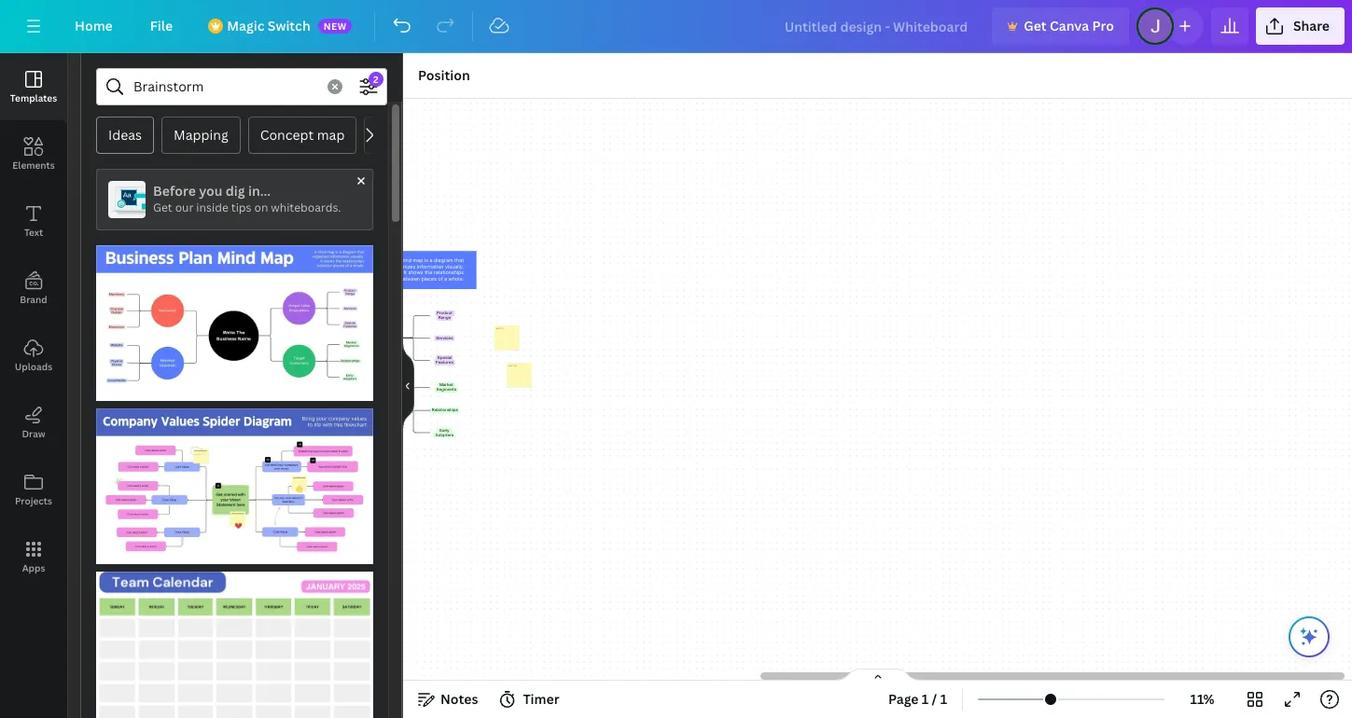 Task type: vqa. For each thing, say whether or not it's contained in the screenshot.
multiple
no



Task type: describe. For each thing, give the bounding box(es) containing it.
information
[[417, 263, 443, 269]]

before
[[153, 182, 196, 200]]

timer button
[[493, 685, 567, 715]]

apps
[[22, 562, 45, 575]]

shows
[[408, 270, 423, 276]]

text
[[24, 226, 43, 239]]

apps button
[[0, 524, 67, 591]]

draw button
[[0, 389, 67, 457]]

map inside a mind map is a diagram that organizes information visually. it shows the relationships between pieces of a whole.
[[413, 257, 423, 263]]

early adopters
[[435, 428, 453, 437]]

brand
[[20, 293, 47, 306]]

side panel tab list
[[0, 53, 67, 591]]

page
[[889, 691, 919, 709]]

pieces
[[421, 276, 436, 282]]

relationships
[[434, 270, 464, 276]]

concept
[[260, 126, 314, 144]]

1 1 from the left
[[922, 691, 929, 709]]

magic switch
[[227, 17, 311, 35]]

get inside before you dig in... get our inside tips on whiteboards.
[[153, 200, 172, 216]]

tips
[[231, 200, 252, 216]]

ideas button
[[96, 117, 154, 154]]

home link
[[60, 7, 128, 45]]

2 1 from the left
[[941, 691, 948, 709]]

pro
[[1093, 17, 1115, 35]]

dig
[[226, 182, 245, 200]]

ideas
[[108, 126, 142, 144]]

brand button
[[0, 255, 67, 322]]

of
[[438, 276, 443, 282]]

product range
[[436, 311, 452, 320]]

mind
[[400, 257, 411, 263]]

/
[[932, 691, 938, 709]]

product
[[436, 311, 452, 315]]

elements button
[[0, 120, 67, 188]]

home
[[75, 17, 113, 35]]

file
[[150, 17, 173, 35]]

services
[[436, 336, 453, 340]]

business plan mind map brainstorm whiteboard in blue red modern professional style image
[[96, 246, 373, 401]]

adopters
[[435, 433, 453, 437]]

show pages image
[[833, 668, 923, 683]]

file button
[[135, 7, 188, 45]]

switch
[[268, 17, 311, 35]]

a
[[395, 257, 398, 263]]

that
[[454, 257, 464, 263]]

special
[[437, 356, 451, 360]]

draw
[[22, 428, 45, 441]]

magic
[[227, 17, 265, 35]]

share button
[[1256, 7, 1345, 45]]

templates button
[[0, 53, 67, 120]]

main menu bar
[[0, 0, 1353, 53]]

the
[[424, 270, 432, 276]]

market
[[439, 383, 453, 387]]

special features
[[436, 356, 453, 365]]

position
[[418, 66, 470, 84]]

hide image
[[402, 341, 415, 431]]

visually.
[[445, 263, 464, 269]]

calendar planning whiteboard in blue pink spaced color blocks style group
[[96, 561, 373, 719]]

templates
[[10, 91, 57, 105]]

get canva pro button
[[993, 7, 1130, 45]]

business plan mind map brainstorm whiteboard in blue red modern professional style group
[[96, 234, 373, 401]]

canva
[[1050, 17, 1090, 35]]

canva assistant image
[[1299, 626, 1321, 649]]

market segments
[[436, 383, 456, 392]]



Task type: locate. For each thing, give the bounding box(es) containing it.
whiteboards.
[[271, 200, 341, 216]]

share
[[1294, 17, 1330, 35]]

1 horizontal spatial get
[[1024, 17, 1047, 35]]

in...
[[248, 182, 271, 200]]

projects
[[15, 495, 52, 508]]

on
[[254, 200, 268, 216]]

features
[[436, 361, 453, 365]]

uploads button
[[0, 322, 67, 389]]

relationships
[[432, 409, 458, 412]]

between
[[399, 276, 420, 282]]

map inside button
[[317, 126, 345, 144]]

page 1 / 1
[[889, 691, 948, 709]]

11%
[[1191, 691, 1215, 709]]

1 horizontal spatial a
[[444, 276, 447, 282]]

get left our
[[153, 200, 172, 216]]

1 vertical spatial a
[[444, 276, 447, 282]]

Design title text field
[[770, 7, 985, 45]]

0 vertical spatial a
[[429, 257, 432, 263]]

1
[[922, 691, 929, 709], [941, 691, 948, 709]]

1 right /
[[941, 691, 948, 709]]

get canva pro
[[1024, 17, 1115, 35]]

elements
[[12, 159, 55, 172]]

0 horizontal spatial map
[[317, 126, 345, 144]]

a
[[429, 257, 432, 263], [444, 276, 447, 282]]

1 vertical spatial get
[[153, 200, 172, 216]]

0 horizontal spatial 1
[[922, 691, 929, 709]]

get
[[1024, 17, 1047, 35], [153, 200, 172, 216]]

map left is
[[413, 257, 423, 263]]

position button
[[411, 61, 478, 91]]

map
[[317, 126, 345, 144], [413, 257, 423, 263]]

inside
[[196, 200, 229, 216]]

text button
[[0, 188, 67, 255]]

it
[[403, 270, 406, 276]]

company values spider diagram brainstorm whiteboard in blue pink lilac spaced color blocks style image
[[96, 409, 373, 565]]

uploads
[[15, 360, 52, 373]]

early
[[439, 428, 449, 432]]

you
[[199, 182, 223, 200]]

0 horizontal spatial a
[[429, 257, 432, 263]]

range
[[438, 316, 450, 320]]

concept map
[[260, 126, 345, 144]]

concept map button
[[248, 117, 357, 154]]

a mind map is a diagram that organizes information visually. it shows the relationships between pieces of a whole.
[[392, 257, 464, 282]]

our
[[175, 200, 194, 216]]

0 vertical spatial map
[[317, 126, 345, 144]]

11% button
[[1173, 685, 1233, 715]]

new
[[324, 20, 347, 33]]

notes button
[[411, 685, 486, 715]]

1 horizontal spatial 1
[[941, 691, 948, 709]]

0 horizontal spatial get
[[153, 200, 172, 216]]

is
[[424, 257, 428, 263]]

whole.
[[448, 276, 464, 282]]

1 horizontal spatial map
[[413, 257, 423, 263]]

Search Whiteboard templates search field
[[133, 69, 316, 105]]

organizes
[[392, 263, 415, 269]]

mapping
[[174, 126, 228, 144]]

mapping button
[[162, 117, 241, 154]]

diagram
[[434, 257, 453, 263]]

before you dig in... get our inside tips on whiteboards.
[[153, 182, 341, 216]]

1 left /
[[922, 691, 929, 709]]

company values spider diagram brainstorm whiteboard in blue pink lilac spaced color blocks style group
[[96, 398, 373, 565]]

segments
[[436, 388, 456, 392]]

map right concept
[[317, 126, 345, 144]]

calendar planning whiteboard in blue pink spaced color blocks style image
[[96, 572, 373, 719]]

get left canva
[[1024, 17, 1047, 35]]

projects button
[[0, 457, 67, 524]]

notes
[[441, 691, 478, 709]]

get inside button
[[1024, 17, 1047, 35]]

1 vertical spatial map
[[413, 257, 423, 263]]

a right is
[[429, 257, 432, 263]]

timer
[[523, 691, 560, 709]]

a right of
[[444, 276, 447, 282]]

0 vertical spatial get
[[1024, 17, 1047, 35]]



